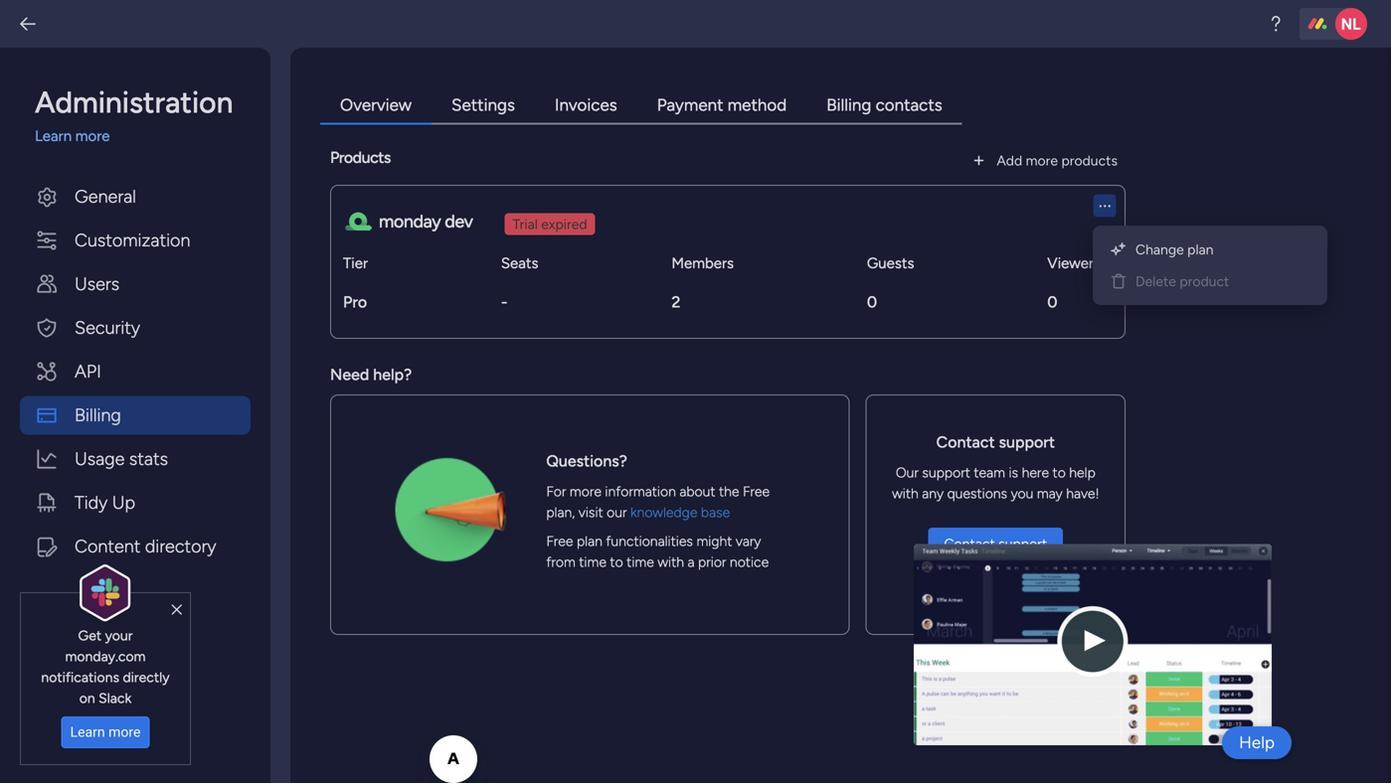 Task type: vqa. For each thing, say whether or not it's contained in the screenshot.
with inside the Free plan functionalities might vary from time to time with a prior notice
yes



Task type: locate. For each thing, give the bounding box(es) containing it.
support up any
[[923, 465, 971, 481]]

plan up product
[[1188, 241, 1214, 258]]

1 horizontal spatial with
[[892, 485, 919, 502]]

free up from
[[546, 533, 573, 550]]

0 horizontal spatial free
[[546, 533, 573, 550]]

to up may at the right bottom
[[1053, 465, 1066, 481]]

get your monday.com notifications directly on slack
[[41, 628, 170, 707]]

administration
[[35, 85, 233, 120]]

0 vertical spatial billing
[[827, 95, 872, 115]]

add
[[997, 152, 1023, 169]]

method
[[728, 95, 787, 115]]

back to workspace image
[[18, 14, 38, 34]]

1 vertical spatial contact support
[[945, 536, 1048, 553]]

1 vertical spatial dapulse x slim image
[[172, 602, 182, 620]]

0 horizontal spatial with
[[658, 554, 684, 571]]

notice
[[730, 554, 769, 571]]

questions?
[[546, 452, 628, 471]]

prior
[[698, 554, 727, 571]]

payment
[[657, 95, 724, 115]]

to inside free plan functionalities might vary from time to time with a prior notice
[[610, 554, 623, 571]]

0 vertical spatial learn
[[35, 127, 72, 145]]

2 0 from the left
[[1048, 293, 1058, 312]]

1 vertical spatial free
[[546, 533, 573, 550]]

plan for free
[[577, 533, 603, 550]]

questions
[[948, 485, 1008, 502]]

free plan functionalities might vary from time to time with a prior notice
[[546, 533, 769, 571]]

1 vertical spatial plan
[[577, 533, 603, 550]]

contact support up team
[[937, 433, 1055, 452]]

delete product image
[[1110, 273, 1128, 290]]

directory
[[145, 536, 216, 558]]

0 horizontal spatial plan
[[577, 533, 603, 550]]

customization
[[75, 230, 190, 251]]

0 horizontal spatial time
[[579, 554, 607, 571]]

with
[[892, 485, 919, 502], [658, 554, 684, 571]]

more for for more information about the free plan, visit our
[[570, 483, 602, 500]]

guests
[[867, 255, 915, 273]]

0 vertical spatial plan
[[1188, 241, 1214, 258]]

free inside for more information about the free plan, visit our
[[743, 483, 770, 500]]

0 down viewers
[[1048, 293, 1058, 312]]

more down slack
[[109, 725, 141, 741]]

billing left contacts
[[827, 95, 872, 115]]

more for learn more
[[109, 725, 141, 741]]

free right the
[[743, 483, 770, 500]]

help?
[[373, 366, 412, 384]]

0 horizontal spatial to
[[610, 554, 623, 571]]

1 vertical spatial support
[[923, 465, 971, 481]]

more inside for more information about the free plan, visit our
[[570, 483, 602, 500]]

1 horizontal spatial free
[[743, 483, 770, 500]]

plan inside free plan functionalities might vary from time to time with a prior notice
[[577, 533, 603, 550]]

security
[[75, 317, 140, 339]]

pro
[[343, 293, 367, 312]]

knowledge base
[[631, 504, 730, 521]]

our
[[896, 465, 919, 481]]

viewers
[[1048, 255, 1101, 273]]

super center image
[[395, 449, 531, 572]]

learn more link
[[35, 125, 251, 148]]

support up the here
[[999, 433, 1055, 452]]

0 down guests
[[867, 293, 878, 312]]

contact support up 'close my account' in the bottom of the page
[[945, 536, 1048, 553]]

payment method link
[[637, 88, 807, 125]]

1 horizontal spatial 0
[[1048, 293, 1058, 312]]

1 time from the left
[[579, 554, 607, 571]]

here
[[1022, 465, 1050, 481]]

contact support
[[937, 433, 1055, 452], [945, 536, 1048, 553]]

more down administration
[[75, 127, 110, 145]]

overview
[[340, 95, 412, 115]]

0
[[867, 293, 878, 312], [1048, 293, 1058, 312]]

1 0 from the left
[[867, 293, 878, 312]]

0 vertical spatial dapulse x slim image
[[1243, 559, 1256, 578]]

learn more
[[70, 725, 141, 741]]

1 horizontal spatial to
[[1053, 465, 1066, 481]]

with left a
[[658, 554, 684, 571]]

1 horizontal spatial billing
[[827, 95, 872, 115]]

2 vertical spatial support
[[999, 536, 1048, 553]]

change plan
[[1136, 241, 1214, 258]]

0 horizontal spatial billing
[[75, 405, 121, 426]]

plan inside menu item
[[1188, 241, 1214, 258]]

time right from
[[579, 554, 607, 571]]

0 horizontal spatial dapulse x slim image
[[172, 602, 182, 620]]

usage
[[75, 449, 125, 470]]

0 vertical spatial free
[[743, 483, 770, 500]]

products
[[1062, 152, 1118, 169]]

plan down visit
[[577, 533, 603, 550]]

content
[[75, 536, 141, 558]]

learn more button
[[61, 717, 150, 749]]

dapulse x slim image
[[1243, 559, 1256, 578], [172, 602, 182, 620]]

1 vertical spatial contact
[[945, 536, 996, 553]]

billing up usage
[[75, 405, 121, 426]]

tidy
[[75, 492, 108, 514]]

product
[[1180, 273, 1230, 290]]

time down functionalities
[[627, 554, 654, 571]]

menu menu
[[1101, 234, 1320, 297]]

overview link
[[320, 88, 432, 125]]

seats
[[501, 255, 539, 273]]

billing inside button
[[75, 405, 121, 426]]

more for add more products
[[1026, 152, 1058, 169]]

1 vertical spatial billing
[[75, 405, 121, 426]]

for
[[546, 483, 566, 500]]

plan
[[1188, 241, 1214, 258], [577, 533, 603, 550]]

1 horizontal spatial time
[[627, 554, 654, 571]]

products
[[330, 148, 391, 167]]

change
[[1136, 241, 1185, 258]]

learn down administration
[[35, 127, 72, 145]]

general
[[75, 186, 136, 207]]

vary
[[736, 533, 761, 550]]

time
[[579, 554, 607, 571], [627, 554, 654, 571]]

more inside add more products button
[[1026, 152, 1058, 169]]

with inside our support team is here to help with any questions you may have!
[[892, 485, 919, 502]]

learn inside button
[[70, 725, 105, 741]]

more inside learn more button
[[109, 725, 141, 741]]

1 horizontal spatial dapulse x slim image
[[1243, 559, 1256, 578]]

might
[[697, 533, 733, 550]]

contact
[[937, 433, 995, 452], [945, 536, 996, 553]]

more right add on the right of page
[[1026, 152, 1058, 169]]

with down our in the right of the page
[[892, 485, 919, 502]]

free inside free plan functionalities might vary from time to time with a prior notice
[[546, 533, 573, 550]]

more up visit
[[570, 483, 602, 500]]

you
[[1011, 485, 1034, 502]]

1 vertical spatial to
[[610, 554, 623, 571]]

learn
[[35, 127, 72, 145], [70, 725, 105, 741]]

1 vertical spatial learn
[[70, 725, 105, 741]]

the
[[719, 483, 740, 500]]

support up account
[[999, 536, 1048, 553]]

to down functionalities
[[610, 554, 623, 571]]

monday.com
[[65, 648, 146, 665]]

contact up team
[[937, 433, 995, 452]]

0 horizontal spatial 0
[[867, 293, 878, 312]]

contact up close
[[945, 536, 996, 553]]

more
[[75, 127, 110, 145], [1026, 152, 1058, 169], [570, 483, 602, 500], [109, 725, 141, 741]]

close my account
[[940, 575, 1052, 592]]

support
[[999, 433, 1055, 452], [923, 465, 971, 481], [999, 536, 1048, 553]]

members
[[672, 255, 734, 273]]

-
[[501, 293, 508, 312]]

stats
[[129, 449, 168, 470]]

tier
[[343, 255, 368, 273]]

may
[[1037, 485, 1063, 502]]

have!
[[1067, 485, 1100, 502]]

1 horizontal spatial plan
[[1188, 241, 1214, 258]]

visit
[[579, 504, 604, 521]]

usage stats
[[75, 449, 168, 470]]

billing contacts
[[827, 95, 943, 115]]

1 vertical spatial with
[[658, 554, 684, 571]]

delete product menu item
[[1101, 266, 1320, 297]]

0 vertical spatial to
[[1053, 465, 1066, 481]]

0 vertical spatial with
[[892, 485, 919, 502]]

learn down on
[[70, 725, 105, 741]]

directly
[[123, 669, 170, 686]]

delete
[[1136, 273, 1177, 290]]

more inside administration learn more
[[75, 127, 110, 145]]



Task type: describe. For each thing, give the bounding box(es) containing it.
users button
[[20, 265, 251, 304]]

administration learn more
[[35, 85, 233, 145]]

support inside our support team is here to help with any questions you may have!
[[923, 465, 971, 481]]

trial expired
[[513, 216, 587, 233]]

for more information about the free plan, visit our
[[546, 483, 770, 521]]

monday
[[379, 211, 441, 232]]

information
[[605, 483, 676, 500]]

my
[[979, 575, 998, 592]]

contacts
[[876, 95, 943, 115]]

0 vertical spatial support
[[999, 433, 1055, 452]]

help image
[[1266, 14, 1286, 34]]

invoices
[[555, 95, 617, 115]]

api
[[75, 361, 101, 382]]

plan for change
[[1188, 241, 1214, 258]]

trial
[[513, 216, 538, 233]]

about
[[680, 483, 716, 500]]

your
[[105, 628, 133, 644]]

api button
[[20, 353, 251, 391]]

monday dev
[[379, 211, 473, 232]]

knowledge base link
[[631, 504, 730, 521]]

payment method
[[657, 95, 787, 115]]

tidy up
[[75, 492, 135, 514]]

help
[[1070, 465, 1096, 481]]

billing button
[[20, 396, 251, 435]]

noah lott image
[[1336, 8, 1368, 40]]

a
[[688, 554, 695, 571]]

2
[[672, 293, 681, 312]]

any
[[922, 485, 944, 502]]

need help?
[[330, 366, 412, 384]]

our
[[607, 504, 627, 521]]

settings
[[452, 95, 515, 115]]

menu image
[[1098, 198, 1113, 213]]

from
[[546, 554, 576, 571]]

knowledge
[[631, 504, 698, 521]]

settings link
[[432, 88, 535, 125]]

0 vertical spatial contact
[[937, 433, 995, 452]]

is
[[1009, 465, 1019, 481]]

on
[[79, 690, 95, 707]]

close
[[940, 575, 975, 592]]

contact inside button
[[945, 536, 996, 553]]

support inside "contact support" button
[[999, 536, 1048, 553]]

close my account button
[[932, 568, 1060, 600]]

plan,
[[546, 504, 575, 521]]

content directory
[[75, 536, 216, 558]]

get
[[78, 628, 102, 644]]

change plan image
[[1110, 241, 1128, 259]]

contact support button
[[929, 528, 1064, 560]]

change plan menu item
[[1101, 234, 1320, 266]]

add more products button
[[961, 145, 1126, 177]]

contact support inside button
[[945, 536, 1048, 553]]

content directory button
[[20, 528, 251, 567]]

0 for viewers
[[1048, 293, 1058, 312]]

0 vertical spatial contact support
[[937, 433, 1055, 452]]

2 time from the left
[[627, 554, 654, 571]]

help
[[1240, 733, 1275, 754]]

base
[[701, 504, 730, 521]]

dev
[[445, 211, 473, 232]]

account
[[1001, 575, 1052, 592]]

to inside our support team is here to help with any questions you may have!
[[1053, 465, 1066, 481]]

with inside free plan functionalities might vary from time to time with a prior notice
[[658, 554, 684, 571]]

general button
[[20, 178, 251, 216]]

up
[[112, 492, 135, 514]]

billing for billing contacts
[[827, 95, 872, 115]]

learn inside administration learn more
[[35, 127, 72, 145]]

users
[[75, 274, 119, 295]]

delete product
[[1136, 273, 1230, 290]]

invoices link
[[535, 88, 637, 125]]

billing for billing
[[75, 405, 121, 426]]

functionalities
[[606, 533, 693, 550]]

billing contacts link
[[807, 88, 963, 125]]

0 for guests
[[867, 293, 878, 312]]

customization button
[[20, 221, 251, 260]]

slack
[[99, 690, 132, 707]]

our support team is here to help with any questions you may have!
[[892, 465, 1100, 502]]

notifications
[[41, 669, 119, 686]]

help button
[[1223, 727, 1292, 760]]

need
[[330, 366, 369, 384]]

team
[[974, 465, 1006, 481]]



